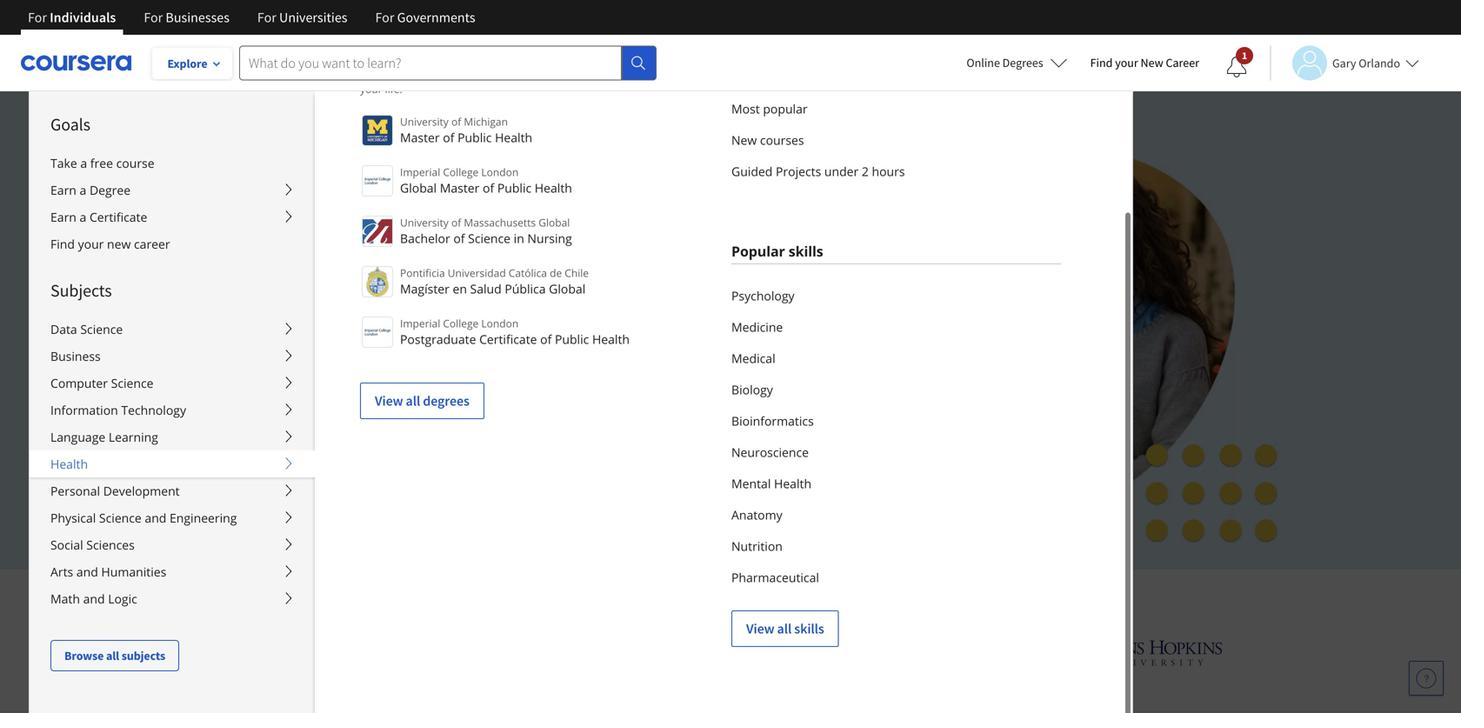 Task type: describe. For each thing, give the bounding box(es) containing it.
your left career
[[1115, 55, 1138, 70]]

public for certificate
[[555, 331, 589, 347]]

online
[[511, 63, 541, 78]]

college for master
[[443, 165, 479, 179]]

companies
[[785, 583, 891, 611]]

health inside university of michigan master of public health
[[495, 129, 532, 146]]

14-
[[336, 471, 354, 487]]

anatomy link
[[732, 499, 1061, 531]]

online degrees button
[[953, 43, 1082, 82]]

chile
[[565, 266, 589, 280]]

take a free course
[[50, 155, 154, 171]]

psychology
[[732, 287, 795, 304]]

science for physical science and engineering
[[99, 510, 142, 526]]

math and logic button
[[30, 585, 315, 612]]

global for global master of public health
[[400, 180, 437, 196]]

imperial college london logo image for postgraduate certificate of public health
[[362, 317, 393, 348]]

and inside unlimited access to 7,000+ world-class courses, hands-on projects, and job-ready certificate programs—all included in your subscription
[[307, 275, 342, 301]]

universities
[[626, 583, 737, 611]]

university of michigan image
[[717, 629, 763, 677]]

imperial college london logo image for global master of public health
[[362, 165, 393, 197]]

of up 7,000+
[[451, 215, 461, 230]]

all for subjects
[[106, 648, 119, 664]]

computer science
[[50, 375, 154, 391]]

nutrition link
[[732, 531, 1061, 562]]

find your new career
[[50, 236, 170, 252]]

science for data science
[[80, 321, 123, 337]]

information
[[50, 402, 118, 418]]

global for bachelor of science in nursing
[[539, 215, 570, 230]]

nursing
[[527, 230, 572, 247]]

imperial college london postgraduate certificate of public health
[[400, 316, 630, 347]]

ready
[[381, 275, 431, 301]]

1
[[1242, 49, 1247, 62]]

help center image
[[1416, 668, 1437, 689]]

coursera
[[944, 583, 1033, 611]]

public for master
[[497, 180, 532, 196]]

guided projects under 2 hours link
[[732, 156, 1061, 187]]

university for bachelor
[[400, 215, 449, 230]]

and inside popup button
[[76, 564, 98, 580]]

for governments
[[375, 9, 475, 26]]

pharmaceutical
[[732, 569, 819, 586]]

take a free course link
[[30, 150, 315, 177]]

view for view all skills
[[746, 620, 775, 638]]

guarantee
[[457, 471, 519, 487]]

personal
[[50, 483, 100, 499]]

1 vertical spatial with
[[897, 583, 938, 611]]

take
[[50, 155, 77, 171]]

health inside imperial college london global master of public health
[[535, 180, 572, 196]]

mental health
[[732, 475, 812, 492]]

degrees
[[1003, 55, 1043, 70]]

start
[[254, 430, 284, 447]]

health button
[[30, 451, 315, 478]]

biology link
[[732, 374, 1061, 405]]

university of massachusetts global bachelor of science in nursing
[[400, 215, 572, 247]]

list containing most popular
[[732, 62, 1061, 187]]

0 vertical spatial skills
[[789, 242, 823, 261]]

breakthrough
[[360, 63, 427, 78]]

new inside popular skills menu item
[[732, 132, 757, 148]]

for for businesses
[[144, 9, 163, 26]]

earn a certificate
[[50, 209, 147, 225]]

online
[[967, 55, 1000, 70]]

information technology
[[50, 402, 186, 418]]

courses
[[760, 132, 804, 148]]

and inside popup button
[[145, 510, 166, 526]]

language learning button
[[30, 424, 315, 451]]

/month,
[[247, 390, 296, 406]]

college for certificate
[[443, 316, 479, 331]]

michigan
[[464, 114, 508, 129]]

a for free
[[80, 155, 87, 171]]

mental health link
[[732, 468, 1061, 499]]

start 7-day free trial
[[254, 430, 380, 447]]

magíster
[[400, 281, 450, 297]]

plus
[[1038, 583, 1079, 611]]

to inside breakthrough pricing on 100% online degrees designed to fit into your life.
[[632, 63, 642, 78]]

earn for earn a degree
[[50, 182, 76, 198]]

all for degrees
[[406, 392, 420, 410]]

math
[[50, 591, 80, 607]]

and inside dropdown button
[[83, 591, 105, 607]]

world-
[[469, 244, 526, 270]]

trial
[[353, 430, 380, 447]]

humanities
[[101, 564, 166, 580]]

earn a certificate button
[[30, 204, 315, 231]]

of inside imperial college london global master of public health
[[483, 180, 494, 196]]

medical
[[732, 350, 776, 367]]

university of illinois at urbana-champaign image
[[238, 639, 374, 667]]

anytime
[[341, 390, 392, 406]]

science for computer science
[[111, 375, 154, 391]]

explore menu element
[[30, 91, 315, 672]]

free
[[324, 430, 350, 447]]

into
[[657, 63, 676, 78]]

health inside view all skills list
[[774, 475, 812, 492]]

pontificia universidad católica de chile magíster en salud pública global
[[400, 266, 589, 297]]

coursera plus image
[[226, 163, 491, 189]]

arts and humanities
[[50, 564, 166, 580]]

in inside unlimited access to 7,000+ world-class courses, hands-on projects, and job-ready certificate programs—all included in your subscription
[[742, 275, 759, 301]]

universidad
[[448, 266, 506, 280]]

data science button
[[30, 316, 315, 343]]

mental
[[732, 475, 771, 492]]

popular
[[763, 100, 808, 117]]

100%
[[481, 63, 508, 78]]

group containing goals
[[29, 0, 1461, 713]]

london for master
[[481, 165, 519, 179]]

your inside breakthrough pricing on 100% online degrees designed to fit into your life.
[[360, 82, 382, 96]]

for individuals
[[28, 9, 116, 26]]

new courses link
[[732, 124, 1061, 156]]

find your new career
[[1090, 55, 1199, 70]]

of right 'bachelor'
[[453, 230, 465, 247]]

arts and humanities button
[[30, 558, 315, 585]]

social sciences
[[50, 537, 135, 553]]

earn a degree button
[[30, 177, 315, 204]]

sciences
[[86, 537, 135, 553]]

show notifications image
[[1226, 57, 1247, 77]]

salud
[[470, 281, 502, 297]]

personal development
[[50, 483, 180, 499]]

included
[[661, 275, 737, 301]]

pricing
[[430, 63, 463, 78]]

and up view all skills
[[742, 583, 780, 611]]

most popular link
[[732, 93, 1061, 124]]

career
[[134, 236, 170, 252]]

banner navigation
[[14, 0, 489, 35]]

find for find your new career
[[50, 236, 75, 252]]

pontificia universidad católica de chile logo image
[[362, 266, 393, 297]]

health inside dropdown button
[[50, 456, 88, 472]]

university for of
[[400, 114, 449, 129]]

neuroscience
[[732, 444, 809, 461]]



Task type: vqa. For each thing, say whether or not it's contained in the screenshot.
Neuroscience
yes



Task type: locate. For each thing, give the bounding box(es) containing it.
view
[[375, 392, 403, 410], [746, 620, 775, 638]]

your left life.
[[360, 82, 382, 96]]

london down salud
[[481, 316, 519, 331]]

public down the michigan
[[458, 129, 492, 146]]

imperial college london logo image down university of michigan logo
[[362, 165, 393, 197]]

london inside imperial college london postgraduate certificate of public health
[[481, 316, 519, 331]]

1 vertical spatial view
[[746, 620, 775, 638]]

most
[[732, 100, 760, 117]]

certificate inside imperial college london postgraduate certificate of public health
[[479, 331, 537, 347]]

4 for from the left
[[375, 9, 394, 26]]

global down chile
[[549, 281, 586, 297]]

a
[[80, 155, 87, 171], [80, 182, 86, 198], [80, 209, 86, 225]]

1 london from the top
[[481, 165, 519, 179]]

your down projects,
[[226, 305, 267, 331]]

2 london from the top
[[481, 316, 519, 331]]

coursera image
[[21, 49, 131, 77]]

1 vertical spatial to
[[381, 244, 399, 270]]

day left money-
[[354, 471, 376, 487]]

a down earn a degree
[[80, 209, 86, 225]]

1 university from the top
[[400, 114, 449, 129]]

2 horizontal spatial public
[[555, 331, 589, 347]]

imperial up the postgraduate
[[400, 316, 440, 331]]

all right 'browse'
[[106, 648, 119, 664]]

your
[[1115, 55, 1138, 70], [360, 82, 382, 96], [78, 236, 104, 252], [226, 305, 267, 331]]

guided projects under 2 hours
[[732, 163, 905, 180]]

1 vertical spatial master
[[440, 180, 480, 196]]

imperial inside imperial college london global master of public health
[[400, 165, 440, 179]]

global up 'nursing' at the left top
[[539, 215, 570, 230]]

0 vertical spatial imperial
[[400, 165, 440, 179]]

free
[[90, 155, 113, 171]]

leading
[[550, 583, 620, 611]]

0 vertical spatial degrees
[[544, 63, 582, 78]]

global inside pontificia universidad católica de chile magíster en salud pública global
[[549, 281, 586, 297]]

designed
[[585, 63, 629, 78]]

london
[[481, 165, 519, 179], [481, 316, 519, 331]]

your inside explore menu element
[[78, 236, 104, 252]]

certificate
[[436, 275, 524, 301]]

projects
[[776, 163, 821, 180]]

computer science button
[[30, 370, 315, 397]]

0 horizontal spatial public
[[458, 129, 492, 146]]

london inside imperial college london global master of public health
[[481, 165, 519, 179]]

view all skills list
[[732, 280, 1061, 647]]

fit
[[645, 63, 655, 78]]

0 vertical spatial public
[[458, 129, 492, 146]]

0 horizontal spatial view
[[375, 392, 403, 410]]

with left 14-
[[305, 471, 333, 487]]

0 horizontal spatial certificate
[[90, 209, 147, 225]]

1 vertical spatial degrees
[[423, 392, 470, 410]]

health down neuroscience
[[774, 475, 812, 492]]

university
[[400, 114, 449, 129], [400, 215, 449, 230]]

view down pharmaceutical
[[746, 620, 775, 638]]

for left businesses
[[144, 9, 163, 26]]

and up subscription
[[307, 275, 342, 301]]

health up 'personal'
[[50, 456, 88, 472]]

1 horizontal spatial public
[[497, 180, 532, 196]]

life.
[[385, 82, 403, 96]]

1 for from the left
[[28, 9, 47, 26]]

0 vertical spatial certificate
[[90, 209, 147, 225]]

1 vertical spatial imperial college london logo image
[[362, 317, 393, 348]]

science inside physical science and engineering popup button
[[99, 510, 142, 526]]

for left individuals
[[28, 9, 47, 26]]

find right degrees
[[1090, 55, 1113, 70]]

0 vertical spatial find
[[1090, 55, 1113, 70]]

unlimited access to 7,000+ world-class courses, hands-on projects, and job-ready certificate programs—all included in your subscription
[[226, 244, 759, 331]]

1 horizontal spatial on
[[714, 244, 737, 270]]

earn for earn a certificate
[[50, 209, 76, 225]]

degrees down the postgraduate
[[423, 392, 470, 410]]

imperial for postgraduate
[[400, 316, 440, 331]]

0 horizontal spatial to
[[381, 244, 399, 270]]

university inside university of michigan master of public health
[[400, 114, 449, 129]]

find your new career link
[[1082, 52, 1208, 74]]

businesses
[[166, 9, 230, 26]]

browse
[[64, 648, 104, 664]]

1 vertical spatial skills
[[794, 620, 824, 638]]

engineering
[[170, 510, 237, 526]]

public inside university of michigan master of public health
[[458, 129, 492, 146]]

day left free
[[299, 430, 321, 447]]

university inside university of massachusetts global bachelor of science in nursing
[[400, 215, 449, 230]]

under
[[824, 163, 859, 180]]

0 vertical spatial college
[[443, 165, 479, 179]]

1 horizontal spatial all
[[406, 392, 420, 410]]

pública
[[505, 281, 546, 297]]

degrees
[[544, 63, 582, 78], [423, 392, 470, 410]]

1 vertical spatial imperial
[[400, 316, 440, 331]]

science down personal development
[[99, 510, 142, 526]]

skills right popular
[[789, 242, 823, 261]]

individuals
[[50, 9, 116, 26]]

your left new
[[78, 236, 104, 252]]

with down nutrition link
[[897, 583, 938, 611]]

with
[[305, 471, 333, 487], [897, 583, 938, 611]]

university up 'bachelor'
[[400, 215, 449, 230]]

global up 'bachelor'
[[400, 180, 437, 196]]

find down earn a certificate
[[50, 236, 75, 252]]

2 imperial from the top
[[400, 316, 440, 331]]

0 horizontal spatial degrees
[[423, 392, 470, 410]]

for businesses
[[144, 9, 230, 26]]

explore button
[[152, 48, 232, 79]]

your inside unlimited access to 7,000+ world-class courses, hands-on projects, and job-ready certificate programs—all included in your subscription
[[226, 305, 267, 331]]

1 college from the top
[[443, 165, 479, 179]]

skills down "leading universities and companies with coursera plus"
[[794, 620, 824, 638]]

view inside list
[[746, 620, 775, 638]]

all down "leading universities and companies with coursera plus"
[[777, 620, 792, 638]]

university down life.
[[400, 114, 449, 129]]

degrees inside "list"
[[423, 392, 470, 410]]

a left degree
[[80, 182, 86, 198]]

master up university of massachusetts global bachelor of science in nursing
[[440, 180, 480, 196]]

list
[[732, 62, 1061, 187]]

1 vertical spatial earn
[[50, 209, 76, 225]]

0 vertical spatial day
[[299, 430, 321, 447]]

0 vertical spatial global
[[400, 180, 437, 196]]

1 vertical spatial a
[[80, 182, 86, 198]]

1 horizontal spatial certificate
[[479, 331, 537, 347]]

and right arts
[[76, 564, 98, 580]]

arts
[[50, 564, 73, 580]]

1 vertical spatial college
[[443, 316, 479, 331]]

university of michigan logo image
[[362, 115, 393, 146]]

orlando
[[1359, 55, 1400, 71]]

católica
[[509, 266, 547, 280]]

0 vertical spatial new
[[1141, 55, 1164, 70]]

view for view all degrees
[[375, 392, 403, 410]]

for for universities
[[257, 9, 276, 26]]

earn down earn a degree
[[50, 209, 76, 225]]

in down massachusetts
[[514, 230, 524, 247]]

all inside button
[[106, 648, 119, 664]]

hands-
[[652, 244, 714, 270]]

on inside breakthrough pricing on 100% online degrees designed to fit into your life.
[[466, 63, 479, 78]]

new inside find your new career link
[[1141, 55, 1164, 70]]

sas image
[[818, 639, 885, 667]]

nutrition
[[732, 538, 783, 555]]

of down pública
[[540, 331, 552, 347]]

None search field
[[239, 46, 657, 80]]

master inside university of michigan master of public health
[[400, 129, 440, 146]]

0 horizontal spatial on
[[466, 63, 479, 78]]

view all degrees list
[[360, 113, 690, 419]]

science up 'information technology' on the bottom left
[[111, 375, 154, 391]]

1 vertical spatial all
[[777, 620, 792, 638]]

for
[[28, 9, 47, 26], [144, 9, 163, 26], [257, 9, 276, 26], [375, 9, 394, 26]]

science up business
[[80, 321, 123, 337]]

science inside data science dropdown button
[[80, 321, 123, 337]]

de
[[550, 266, 562, 280]]

0 vertical spatial master
[[400, 129, 440, 146]]

development
[[103, 483, 180, 499]]

master
[[400, 129, 440, 146], [440, 180, 480, 196]]

0 vertical spatial london
[[481, 165, 519, 179]]

on up included
[[714, 244, 737, 270]]

view inside "list"
[[375, 392, 403, 410]]

certificate inside popup button
[[90, 209, 147, 225]]

1 vertical spatial find
[[50, 236, 75, 252]]

global inside university of massachusetts global bachelor of science in nursing
[[539, 215, 570, 230]]

a inside earn a certificate popup button
[[80, 209, 86, 225]]

language
[[50, 429, 105, 445]]

public inside imperial college london postgraduate certificate of public health
[[555, 331, 589, 347]]

imperial for global
[[400, 165, 440, 179]]

logic
[[108, 591, 137, 607]]

for universities
[[257, 9, 347, 26]]

1 imperial from the top
[[400, 165, 440, 179]]

0 horizontal spatial all
[[106, 648, 119, 664]]

public down programs—all
[[555, 331, 589, 347]]

1 horizontal spatial degrees
[[544, 63, 582, 78]]

$399
[[242, 471, 270, 487]]

0 horizontal spatial find
[[50, 236, 75, 252]]

0 vertical spatial view
[[375, 392, 403, 410]]

all inside "list"
[[406, 392, 420, 410]]

browse all subjects
[[64, 648, 165, 664]]

earn inside popup button
[[50, 182, 76, 198]]

certificate up new
[[90, 209, 147, 225]]

view all skills
[[746, 620, 824, 638]]

university of massachusetts global logo image
[[362, 216, 393, 247]]

science down massachusetts
[[468, 230, 511, 247]]

college inside imperial college london postgraduate certificate of public health
[[443, 316, 479, 331]]

1 vertical spatial on
[[714, 244, 737, 270]]

0 horizontal spatial new
[[732, 132, 757, 148]]

bachelor
[[400, 230, 450, 247]]

of up imperial college london global master of public health
[[443, 129, 454, 146]]

for for governments
[[375, 9, 394, 26]]

popular skills menu item
[[314, 0, 1461, 713]]

london up massachusetts
[[481, 165, 519, 179]]

on inside unlimited access to 7,000+ world-class courses, hands-on projects, and job-ready certificate programs—all included in your subscription
[[714, 244, 737, 270]]

in down popular
[[742, 275, 759, 301]]

public up massachusetts
[[497, 180, 532, 196]]

popular
[[732, 242, 785, 261]]

1 vertical spatial certificate
[[479, 331, 537, 347]]

gary
[[1333, 55, 1356, 71]]

all for skills
[[777, 620, 792, 638]]

breakthrough pricing on 100% online degrees designed to fit into your life.
[[360, 63, 676, 96]]

for left the universities on the top left of the page
[[257, 9, 276, 26]]

2 for from the left
[[144, 9, 163, 26]]

a left free
[[80, 155, 87, 171]]

1 horizontal spatial view
[[746, 620, 775, 638]]

master inside imperial college london global master of public health
[[440, 180, 480, 196]]

college
[[443, 165, 479, 179], [443, 316, 479, 331]]

for left governments
[[375, 9, 394, 26]]

0 vertical spatial imperial college london logo image
[[362, 165, 393, 197]]

college up the postgraduate
[[443, 316, 479, 331]]

2 vertical spatial all
[[106, 648, 119, 664]]

1 horizontal spatial new
[[1141, 55, 1164, 70]]

gary orlando
[[1333, 55, 1400, 71]]

find for find your new career
[[1090, 55, 1113, 70]]

0 vertical spatial with
[[305, 471, 333, 487]]

What do you want to learn? text field
[[239, 46, 622, 80]]

public inside imperial college london global master of public health
[[497, 180, 532, 196]]

0 vertical spatial on
[[466, 63, 479, 78]]

for for individuals
[[28, 9, 47, 26]]

1 earn from the top
[[50, 182, 76, 198]]

to inside unlimited access to 7,000+ world-class courses, hands-on projects, and job-ready certificate programs—all included in your subscription
[[381, 244, 399, 270]]

day
[[299, 430, 321, 447], [354, 471, 376, 487]]

of left the michigan
[[451, 114, 461, 129]]

2 university from the top
[[400, 215, 449, 230]]

2 vertical spatial global
[[549, 281, 586, 297]]

and down development
[[145, 510, 166, 526]]

university of michigan master of public health
[[400, 114, 532, 146]]

leading universities and companies with coursera plus
[[544, 583, 1079, 611]]

global inside imperial college london global master of public health
[[400, 180, 437, 196]]

new down most
[[732, 132, 757, 148]]

earn inside popup button
[[50, 209, 76, 225]]

and left "logic"
[[83, 591, 105, 607]]

courses,
[[574, 244, 648, 270]]

1 vertical spatial new
[[732, 132, 757, 148]]

health up 'nursing' at the left top
[[535, 180, 572, 196]]

all inside list
[[777, 620, 792, 638]]

anatomy
[[732, 507, 783, 523]]

science inside 'computer science' popup button
[[111, 375, 154, 391]]

on left 100%
[[466, 63, 479, 78]]

7-
[[287, 430, 299, 447]]

degrees right online
[[544, 63, 582, 78]]

1 vertical spatial in
[[742, 275, 759, 301]]

1 horizontal spatial to
[[632, 63, 642, 78]]

of
[[451, 114, 461, 129], [443, 129, 454, 146], [483, 180, 494, 196], [451, 215, 461, 230], [453, 230, 465, 247], [540, 331, 552, 347]]

to up ready
[[381, 244, 399, 270]]

day inside "button"
[[299, 430, 321, 447]]

0 horizontal spatial day
[[299, 430, 321, 447]]

1 vertical spatial university
[[400, 215, 449, 230]]

in inside university of massachusetts global bachelor of science in nursing
[[514, 230, 524, 247]]

3 for from the left
[[257, 9, 276, 26]]

2 vertical spatial a
[[80, 209, 86, 225]]

1 horizontal spatial day
[[354, 471, 376, 487]]

0 vertical spatial earn
[[50, 182, 76, 198]]

0 vertical spatial all
[[406, 392, 420, 410]]

new
[[107, 236, 131, 252]]

1 horizontal spatial find
[[1090, 55, 1113, 70]]

2 vertical spatial public
[[555, 331, 589, 347]]

information technology button
[[30, 397, 315, 424]]

most popular
[[732, 100, 808, 117]]

to left 'fit'
[[632, 63, 642, 78]]

back
[[424, 471, 453, 487]]

of inside imperial college london postgraduate certificate of public health
[[540, 331, 552, 347]]

view up trial
[[375, 392, 403, 410]]

a inside take a free course link
[[80, 155, 87, 171]]

johns hopkins university image
[[1058, 637, 1223, 669]]

degrees inside breakthrough pricing on 100% online degrees designed to fit into your life.
[[544, 63, 582, 78]]

bioinformatics
[[732, 413, 814, 429]]

1 vertical spatial day
[[354, 471, 376, 487]]

group
[[29, 0, 1461, 713]]

imperial down university of michigan master of public health
[[400, 165, 440, 179]]

1 vertical spatial global
[[539, 215, 570, 230]]

a inside earn a degree popup button
[[80, 182, 86, 198]]

/year
[[270, 471, 302, 487]]

1 imperial college london logo image from the top
[[362, 165, 393, 197]]

imperial college london logo image
[[362, 165, 393, 197], [362, 317, 393, 348]]

0 vertical spatial in
[[514, 230, 524, 247]]

health down the michigan
[[495, 129, 532, 146]]

class
[[526, 244, 569, 270]]

skills inside list
[[794, 620, 824, 638]]

biology
[[732, 381, 773, 398]]

find inside explore menu element
[[50, 236, 75, 252]]

0 vertical spatial university
[[400, 114, 449, 129]]

online degrees
[[967, 55, 1043, 70]]

of up massachusetts
[[483, 180, 494, 196]]

college inside imperial college london global master of public health
[[443, 165, 479, 179]]

governments
[[397, 9, 475, 26]]

london for certificate
[[481, 316, 519, 331]]

health inside imperial college london postgraduate certificate of public health
[[592, 331, 630, 347]]

language learning
[[50, 429, 158, 445]]

2 college from the top
[[443, 316, 479, 331]]

imperial college london logo image down job-
[[362, 317, 393, 348]]

earn down the take
[[50, 182, 76, 198]]

master right university of michigan logo
[[400, 129, 440, 146]]

0 vertical spatial a
[[80, 155, 87, 171]]

a for certificate
[[80, 209, 86, 225]]

2 horizontal spatial all
[[777, 620, 792, 638]]

0 vertical spatial to
[[632, 63, 642, 78]]

find your new career link
[[30, 231, 315, 257]]

0 horizontal spatial in
[[514, 230, 524, 247]]

all right anytime
[[406, 392, 420, 410]]

1 horizontal spatial in
[[742, 275, 759, 301]]

1 vertical spatial public
[[497, 180, 532, 196]]

and
[[307, 275, 342, 301], [145, 510, 166, 526], [76, 564, 98, 580], [742, 583, 780, 611], [83, 591, 105, 607]]

1 horizontal spatial with
[[897, 583, 938, 611]]

computer
[[50, 375, 108, 391]]

math and logic
[[50, 591, 137, 607]]

2 earn from the top
[[50, 209, 76, 225]]

new
[[1141, 55, 1164, 70], [732, 132, 757, 148]]

new left career
[[1141, 55, 1164, 70]]

certificate down pública
[[479, 331, 537, 347]]

to
[[632, 63, 642, 78], [381, 244, 399, 270]]

data science
[[50, 321, 123, 337]]

college down university of michigan master of public health
[[443, 165, 479, 179]]

1 vertical spatial london
[[481, 316, 519, 331]]

hours
[[872, 163, 905, 180]]

imperial inside imperial college london postgraduate certificate of public health
[[400, 316, 440, 331]]

2 imperial college london logo image from the top
[[362, 317, 393, 348]]

science inside university of massachusetts global bachelor of science in nursing
[[468, 230, 511, 247]]

a for degree
[[80, 182, 86, 198]]

subjects
[[50, 280, 112, 301]]

0 horizontal spatial with
[[305, 471, 333, 487]]

or $399 /year with 14-day money-back guarantee
[[226, 471, 519, 487]]

health down programs—all
[[592, 331, 630, 347]]



